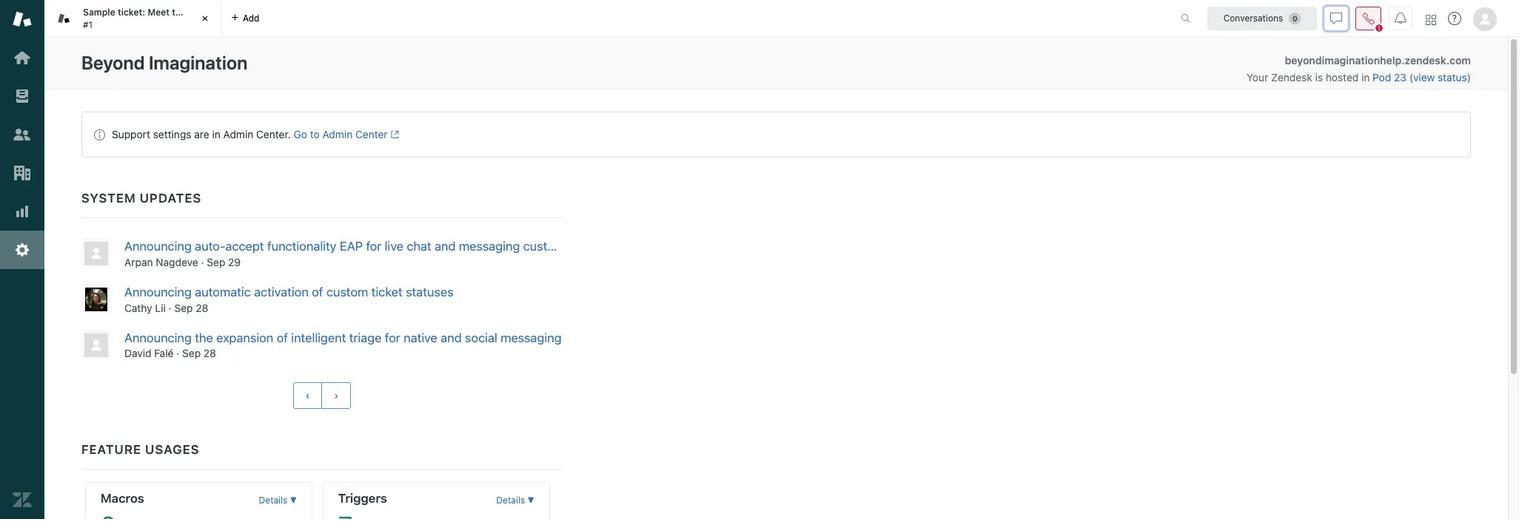 Task type: vqa. For each thing, say whether or not it's contained in the screenshot.
and associated with native
yes



Task type: locate. For each thing, give the bounding box(es) containing it.
the
[[172, 7, 186, 18], [195, 331, 213, 345]]

status
[[1438, 71, 1467, 84]]

view
[[1413, 71, 1435, 84]]

are
[[194, 128, 209, 141]]

messaging right social
[[501, 331, 562, 345]]

status
[[81, 112, 1471, 158]]

23
[[1394, 71, 1407, 84]]

1 horizontal spatial ▼
[[528, 496, 534, 507]]

0 horizontal spatial ▼
[[290, 496, 297, 507]]

0 horizontal spatial ticket
[[189, 7, 213, 18]]

1 vertical spatial announcing
[[124, 285, 192, 300]]

28 right falé
[[204, 348, 216, 360]]

sep for automatic
[[174, 302, 193, 314]]

#1
[[83, 19, 93, 30]]

ticket right 'custom'
[[372, 285, 403, 300]]

1 horizontal spatial ticket
[[372, 285, 403, 300]]

2 announcing from the top
[[124, 285, 192, 300]]

beyondimaginationhelp .zendesk.com your zendesk is hosted in pod 23 ( view status )
[[1247, 54, 1471, 84]]

0 vertical spatial sep
[[207, 256, 225, 269]]

support
[[112, 128, 150, 141]]

go to admin center
[[294, 128, 388, 141]]

sep 28 for automatic
[[174, 302, 208, 314]]

0 vertical spatial messaging
[[459, 239, 520, 254]]

29
[[228, 256, 241, 269]]

0 vertical spatial sep 28
[[174, 302, 208, 314]]

1 ▼ from the left
[[290, 496, 297, 507]]

0 horizontal spatial the
[[172, 7, 186, 18]]

1 horizontal spatial for
[[385, 331, 400, 345]]

1 vertical spatial for
[[385, 331, 400, 345]]

1 horizontal spatial admin
[[322, 128, 353, 141]]

admin right to
[[322, 128, 353, 141]]

sep right falé
[[182, 348, 201, 360]]

1 details ▼ from the left
[[259, 496, 297, 507]]

0 horizontal spatial details
[[259, 496, 288, 507]]

1 horizontal spatial details ▼
[[496, 496, 534, 507]]

go
[[294, 128, 307, 141]]

.zendesk.com
[[1402, 54, 1471, 67]]

and left social
[[441, 331, 462, 345]]

0 horizontal spatial in
[[212, 128, 221, 141]]

0 horizontal spatial of
[[277, 331, 288, 345]]

macros
[[101, 492, 144, 507]]

1 horizontal spatial in
[[1362, 71, 1370, 84]]

for
[[366, 239, 382, 254], [385, 331, 400, 345]]

sample ticket: meet the ticket #1
[[83, 7, 213, 30]]

announcing up falé
[[124, 331, 192, 345]]

1 vertical spatial sep
[[174, 302, 193, 314]]

add button
[[222, 0, 268, 36]]

for right triage at the left of the page
[[385, 331, 400, 345]]

▼
[[290, 496, 297, 507], [528, 496, 534, 507]]

details for triggers
[[496, 496, 525, 507]]

sep down auto-
[[207, 256, 225, 269]]

announcing up lii
[[124, 285, 192, 300]]

eap
[[340, 239, 363, 254]]

‹
[[305, 391, 310, 402]]

in
[[1362, 71, 1370, 84], [212, 128, 221, 141]]

28 down automatic
[[196, 302, 208, 314]]

conversations
[[1224, 12, 1283, 23]]

center
[[355, 128, 388, 141]]

2 ▼ from the left
[[528, 496, 534, 507]]

1 vertical spatial sep 28
[[182, 348, 216, 360]]

0 vertical spatial 28
[[196, 302, 208, 314]]

is
[[1315, 71, 1323, 84]]

28
[[196, 302, 208, 314], [204, 348, 216, 360]]

details
[[259, 496, 288, 507], [496, 496, 525, 507]]

0 horizontal spatial details ▼
[[259, 496, 297, 507]]

2 details from the left
[[496, 496, 525, 507]]

support settings are in admin center.
[[112, 128, 291, 141]]

2 admin from the left
[[322, 128, 353, 141]]

1 vertical spatial and
[[441, 331, 462, 345]]

and
[[435, 239, 456, 254], [441, 331, 462, 345]]

reporting image
[[13, 202, 32, 221]]

and right chat
[[435, 239, 456, 254]]

sep right lii
[[174, 302, 193, 314]]

of
[[312, 285, 323, 300], [277, 331, 288, 345]]

sep 28 right lii
[[174, 302, 208, 314]]

2 details ▼ from the left
[[496, 496, 534, 507]]

0 vertical spatial in
[[1362, 71, 1370, 84]]

sep 28 right falé
[[182, 348, 216, 360]]

the inside sample ticket: meet the ticket #1
[[172, 7, 186, 18]]

of left intelligent
[[277, 331, 288, 345]]

sep for the
[[182, 348, 201, 360]]

the left expansion on the bottom left of page
[[195, 331, 213, 345]]

feature
[[81, 443, 141, 458]]

in right are
[[212, 128, 221, 141]]

announcing
[[124, 239, 192, 254], [124, 285, 192, 300], [124, 331, 192, 345]]

1 horizontal spatial details
[[496, 496, 525, 507]]

messaging
[[459, 239, 520, 254], [501, 331, 562, 345]]

announcing up arpan nagdeve at the left of the page
[[124, 239, 192, 254]]

meet
[[148, 7, 170, 18]]

details ▼
[[259, 496, 297, 507], [496, 496, 534, 507]]

0 vertical spatial for
[[366, 239, 382, 254]]

2 vertical spatial sep
[[182, 348, 201, 360]]

1 details from the left
[[259, 496, 288, 507]]

triage
[[349, 331, 382, 345]]

the right meet
[[172, 7, 186, 18]]

announcing auto-accept functionality eap for live chat and messaging customers
[[124, 239, 583, 254]]

0 horizontal spatial admin
[[223, 128, 253, 141]]

nagdeve
[[156, 256, 198, 269]]

0 vertical spatial and
[[435, 239, 456, 254]]

beyond
[[81, 52, 145, 73]]

of left 'custom'
[[312, 285, 323, 300]]

3 announcing from the top
[[124, 331, 192, 345]]

cathy lii
[[124, 302, 166, 314]]

main element
[[0, 0, 44, 520]]

0 vertical spatial of
[[312, 285, 323, 300]]

ticket
[[189, 7, 213, 18], [372, 285, 403, 300]]

conversations button
[[1208, 6, 1317, 30]]

ticket inside sample ticket: meet the ticket #1
[[189, 7, 213, 18]]

1 vertical spatial of
[[277, 331, 288, 345]]

social
[[465, 331, 497, 345]]

0 vertical spatial the
[[172, 7, 186, 18]]

david falé
[[124, 348, 174, 360]]

cathy
[[124, 302, 152, 314]]

ticket right meet
[[189, 7, 213, 18]]

1 horizontal spatial of
[[312, 285, 323, 300]]

native
[[404, 331, 438, 345]]

‹ button
[[293, 383, 323, 410]]

sep for auto-
[[207, 256, 225, 269]]

1 vertical spatial the
[[195, 331, 213, 345]]

1 vertical spatial 28
[[204, 348, 216, 360]]

views image
[[13, 87, 32, 106]]

0 vertical spatial announcing
[[124, 239, 192, 254]]

0 horizontal spatial for
[[366, 239, 382, 254]]

organizations image
[[13, 164, 32, 183]]

imagination
[[149, 52, 248, 73]]

messaging left 'customers'
[[459, 239, 520, 254]]

admin left the center.
[[223, 128, 253, 141]]

zendesk products image
[[1426, 14, 1436, 25]]

hosted
[[1326, 71, 1359, 84]]

of for custom
[[312, 285, 323, 300]]

admin
[[223, 128, 253, 141], [322, 128, 353, 141]]

status containing support settings are in admin center.
[[81, 112, 1471, 158]]

sep 29
[[207, 256, 241, 269]]

(opens in a new tab) image
[[388, 131, 399, 139]]

add
[[243, 12, 260, 23]]

tab
[[44, 0, 222, 37]]

for left live
[[366, 239, 382, 254]]

2 vertical spatial announcing
[[124, 331, 192, 345]]

0 vertical spatial ticket
[[189, 7, 213, 18]]

1 announcing from the top
[[124, 239, 192, 254]]

functionality
[[267, 239, 337, 254]]

1 vertical spatial ticket
[[372, 285, 403, 300]]

sep
[[207, 256, 225, 269], [174, 302, 193, 314], [182, 348, 201, 360]]

statuses
[[406, 285, 454, 300]]

close image
[[198, 11, 213, 26]]

in left pod
[[1362, 71, 1370, 84]]

sep 28
[[174, 302, 208, 314], [182, 348, 216, 360]]



Task type: describe. For each thing, give the bounding box(es) containing it.
view status link
[[1413, 71, 1467, 84]]

lii
[[155, 302, 166, 314]]

center.
[[256, 128, 291, 141]]

1 vertical spatial messaging
[[501, 331, 562, 345]]

(
[[1410, 71, 1413, 84]]

ticket:
[[118, 7, 145, 18]]

custom
[[326, 285, 368, 300]]

tab containing sample ticket: meet the ticket
[[44, 0, 222, 37]]

usages
[[145, 443, 200, 458]]

28 for the
[[204, 348, 216, 360]]

zendesk
[[1271, 71, 1313, 84]]

1 admin from the left
[[223, 128, 253, 141]]

1 vertical spatial in
[[212, 128, 221, 141]]

live
[[385, 239, 404, 254]]

get help image
[[1448, 12, 1462, 25]]

system updates
[[81, 191, 202, 206]]

notifications image
[[1395, 12, 1407, 24]]

expansion
[[216, 331, 273, 345]]

1 horizontal spatial the
[[195, 331, 213, 345]]

zendesk image
[[13, 491, 32, 510]]

28 for automatic
[[196, 302, 208, 314]]

sample
[[83, 7, 115, 18]]

pod 23 link
[[1373, 71, 1410, 84]]

auto-
[[195, 239, 225, 254]]

feature usages
[[81, 443, 200, 458]]

pod
[[1373, 71, 1391, 84]]

announcing for announcing automatic activation of custom ticket statuses
[[124, 285, 192, 300]]

details for macros
[[259, 496, 288, 507]]

)
[[1467, 71, 1471, 84]]

system
[[81, 191, 136, 206]]

triggers
[[338, 492, 387, 507]]

tabs tab list
[[44, 0, 1165, 37]]

customers
[[523, 239, 583, 254]]

and for native
[[441, 331, 462, 345]]

sep 28 for the
[[182, 348, 216, 360]]

› button
[[322, 383, 351, 410]]

details ▼ for triggers
[[496, 496, 534, 507]]

your
[[1247, 71, 1269, 84]]

arpan
[[124, 256, 153, 269]]

▼ for triggers
[[528, 496, 534, 507]]

updates
[[140, 191, 202, 206]]

of for intelligent
[[277, 331, 288, 345]]

announcing for announcing auto-accept functionality eap for live chat and messaging customers
[[124, 239, 192, 254]]

settings
[[153, 128, 191, 141]]

to
[[310, 128, 320, 141]]

accept
[[225, 239, 264, 254]]

announcing automatic activation of custom ticket statuses
[[124, 285, 454, 300]]

arpan nagdeve
[[124, 256, 198, 269]]

announcing for announcing the expansion of intelligent triage for native and social messaging
[[124, 331, 192, 345]]

get started image
[[13, 48, 32, 67]]

announcing the expansion of intelligent triage for native and social messaging
[[124, 331, 562, 345]]

zendesk support image
[[13, 10, 32, 29]]

in inside beyondimaginationhelp .zendesk.com your zendesk is hosted in pod 23 ( view status )
[[1362, 71, 1370, 84]]

falé
[[154, 348, 174, 360]]

admin image
[[13, 241, 32, 260]]

automatic
[[195, 285, 251, 300]]

activation
[[254, 285, 309, 300]]

beyond imagination
[[81, 52, 248, 73]]

beyondimaginationhelp
[[1285, 54, 1402, 67]]

david
[[124, 348, 151, 360]]

intelligent
[[291, 331, 346, 345]]

›
[[334, 391, 339, 402]]

chat
[[407, 239, 432, 254]]

details ▼ for macros
[[259, 496, 297, 507]]

and for chat
[[435, 239, 456, 254]]

▼ for macros
[[290, 496, 297, 507]]

customers image
[[13, 125, 32, 144]]

go to admin center link
[[294, 128, 399, 141]]

button displays agent's chat status as invisible. image
[[1331, 12, 1342, 24]]



